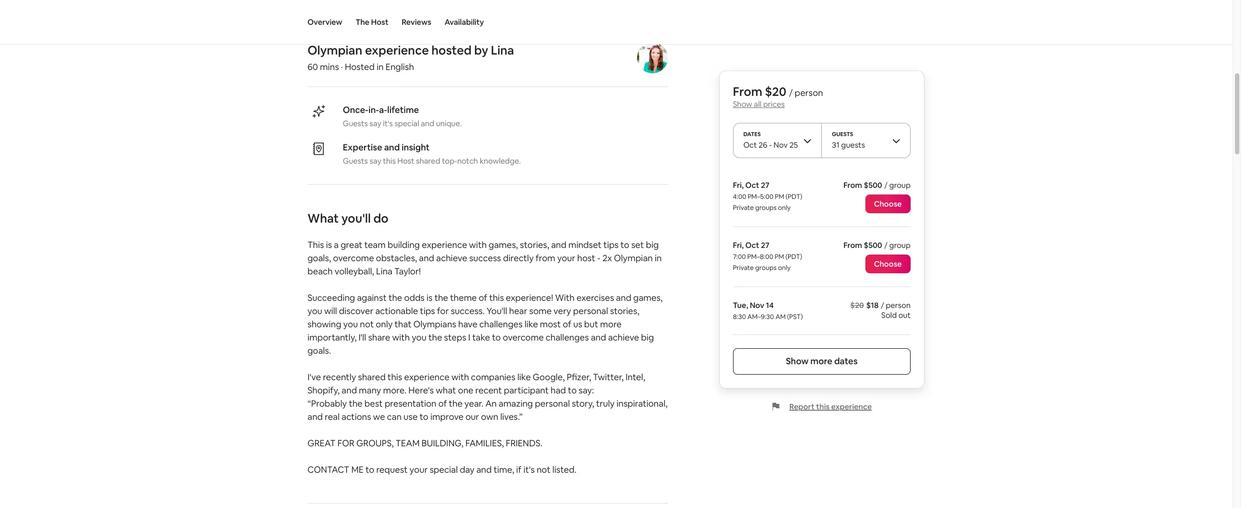 Task type: describe. For each thing, give the bounding box(es) containing it.
and down but
[[591, 332, 606, 344]]

only for fri, oct 27 7:00 pm–8:00 pm (pdt) private groups only
[[779, 264, 791, 273]]

personal inside i've recently shared this experience with companies like google, pfizer, twitter, intel, shopify, and many more. here's what one recent participant had to say: "probably the best presentation of the year. an amazing personal story, truly inspirational, and real actions we can use to improve our own lives."
[[535, 398, 570, 410]]

succeeding
[[308, 292, 355, 304]]

participant
[[504, 385, 549, 397]]

groups,
[[356, 438, 394, 450]]

dates
[[835, 356, 858, 367]]

$20 inside $20 $18 / person sold out
[[851, 301, 865, 311]]

notch
[[457, 156, 478, 166]]

to right had
[[568, 385, 577, 397]]

and inside expertise and insight guests say this host shared top-notch knowledge.
[[384, 142, 400, 153]]

intel,
[[626, 372, 645, 383]]

steps
[[444, 332, 466, 344]]

choose link for fri, oct 27 7:00 pm–8:00 pm (pdt) private groups only
[[866, 255, 911, 274]]

with
[[555, 292, 575, 304]]

hosted
[[345, 61, 375, 73]]

this inside 'succeeding against the odds is the theme of this experience! with exercises and games, you will discover actionable tips for success. you'll hear some very personal stories, showing you not only that olympians have challenges like most of us but more importantly, i'll share with you the steps i take to overcome challenges and achieve big goals.'
[[489, 292, 504, 304]]

google,
[[533, 372, 565, 383]]

an
[[486, 398, 497, 410]]

many
[[359, 385, 381, 397]]

unique.
[[436, 119, 462, 129]]

0 horizontal spatial challenges
[[480, 319, 523, 330]]

$20 $18 / person sold out
[[851, 301, 911, 321]]

experience inside i've recently shared this experience with companies like google, pfizer, twitter, intel, shopify, and many more. here's what one recent participant had to say: "probably the best presentation of the year. an amazing personal story, truly inspirational, and real actions we can use to improve our own lives."
[[404, 372, 450, 383]]

private for fri, oct 27 4:00 pm–5:00 pm (pdt) private groups only
[[733, 204, 754, 212]]

out
[[899, 311, 911, 321]]

do
[[374, 211, 389, 226]]

have
[[458, 319, 478, 330]]

fri, oct 27 7:00 pm–8:00 pm (pdt) private groups only
[[733, 241, 803, 273]]

taylor!
[[395, 266, 421, 278]]

own
[[481, 412, 498, 423]]

oct for 4:00
[[746, 180, 760, 190]]

lives."
[[500, 412, 523, 423]]

if
[[516, 465, 522, 476]]

big inside 'succeeding against the odds is the theme of this experience! with exercises and games, you will discover actionable tips for success. you'll hear some very personal stories, showing you not only that olympians have challenges like most of us but more importantly, i'll share with you the steps i take to overcome challenges and achieve big goals.'
[[641, 332, 654, 344]]

olympian experience hosted by lina 60 mins · hosted in english
[[308, 42, 514, 73]]

like inside 'succeeding against the odds is the theme of this experience! with exercises and games, you will discover actionable tips for success. you'll hear some very personal stories, showing you not only that olympians have challenges like most of us but more importantly, i'll share with you the steps i take to overcome challenges and achieve big goals.'
[[525, 319, 538, 330]]

olympian inside this is a great team building experience with games, stories, and mindset tips to set big goals, overcome obstacles, and achieve success directly from your host - 2x olympian in beach volleyball, lina taylor!
[[614, 253, 653, 264]]

from $20 / person show all prices
[[733, 84, 824, 109]]

pm–8:00
[[748, 253, 774, 262]]

overcome inside this is a great team building experience with games, stories, and mindset tips to set big goals, overcome obstacles, and achieve success directly from your host - 2x olympian in beach volleyball, lina taylor!
[[333, 253, 374, 264]]

availability button
[[445, 0, 484, 44]]

your inside this is a great team building experience with games, stories, and mindset tips to set big goals, overcome obstacles, and achieve success directly from your host - 2x olympian in beach volleyball, lina taylor!
[[557, 253, 576, 264]]

olympian inside 'olympian experience hosted by lina 60 mins · hosted in english'
[[308, 42, 362, 58]]

pfizer,
[[567, 372, 591, 383]]

directly
[[503, 253, 534, 264]]

with inside 'succeeding against the odds is the theme of this experience! with exercises and games, you will discover actionable tips for success. you'll hear some very personal stories, showing you not only that olympians have challenges like most of us but more importantly, i'll share with you the steps i take to overcome challenges and achieve big goals.'
[[392, 332, 410, 344]]

experience inside this is a great team building experience with games, stories, and mindset tips to set big goals, overcome obstacles, and achieve success directly from your host - 2x olympian in beach volleyball, lina taylor!
[[422, 239, 467, 251]]

will
[[324, 306, 337, 317]]

friends.
[[506, 438, 543, 450]]

show inside the from $20 / person show all prices
[[733, 99, 753, 109]]

but
[[584, 319, 598, 330]]

games, inside 'succeeding against the odds is the theme of this experience! with exercises and games, you will discover actionable tips for success. you'll hear some very personal stories, showing you not only that olympians have challenges like most of us but more importantly, i'll share with you the steps i take to overcome challenges and achieve big goals.'
[[633, 292, 663, 304]]

success.
[[451, 306, 485, 317]]

2x
[[603, 253, 612, 264]]

take
[[472, 332, 490, 344]]

1 horizontal spatial of
[[479, 292, 487, 304]]

this inside i've recently shared this experience with companies like google, pfizer, twitter, intel, shopify, and many more. here's what one recent participant had to say: "probably the best presentation of the year. an amazing personal story, truly inspirational, and real actions we can use to improve our own lives."
[[388, 372, 402, 383]]

actionable
[[375, 306, 418, 317]]

and right exercises
[[616, 292, 632, 304]]

exercises
[[577, 292, 614, 304]]

$500 for fri, oct 27 4:00 pm–5:00 pm (pdt) private groups only
[[864, 180, 883, 190]]

had
[[551, 385, 566, 397]]

great
[[341, 239, 363, 251]]

share
[[368, 332, 390, 344]]

in-
[[369, 104, 379, 116]]

14
[[766, 301, 774, 311]]

1 vertical spatial special
[[430, 465, 458, 476]]

i've recently shared this experience with companies like google, pfizer, twitter, intel, shopify, and many more. here's what one recent participant had to say: "probably the best presentation of the year. an amazing personal story, truly inspirational, and real actions we can use to improve our own lives."
[[308, 372, 668, 423]]

inspirational,
[[617, 398, 668, 410]]

building
[[388, 239, 420, 251]]

4:00
[[733, 193, 747, 201]]

host
[[577, 253, 596, 264]]

from $500 / group for fri, oct 27 7:00 pm–8:00 pm (pdt) private groups only
[[844, 241, 911, 251]]

pm for fri, oct 27 7:00 pm–8:00 pm (pdt) private groups only
[[775, 253, 785, 262]]

more inside 'succeeding against the odds is the theme of this experience! with exercises and games, you will discover actionable tips for success. you'll hear some very personal stories, showing you not only that olympians have challenges like most of us but more importantly, i'll share with you the steps i take to overcome challenges and achieve big goals.'
[[600, 319, 622, 330]]

am–9:30
[[748, 313, 775, 322]]

with inside i've recently shared this experience with companies like google, pfizer, twitter, intel, shopify, and many more. here's what one recent participant had to say: "probably the best presentation of the year. an amazing personal story, truly inspirational, and real actions we can use to improve our own lives."
[[452, 372, 469, 383]]

what you'll do
[[308, 211, 389, 226]]

showing
[[308, 319, 341, 330]]

against
[[357, 292, 387, 304]]

to right the use
[[420, 412, 429, 423]]

1 horizontal spatial more
[[811, 356, 833, 367]]

0 vertical spatial you
[[308, 306, 322, 317]]

$20 inside the from $20 / person show all prices
[[765, 84, 787, 99]]

the up for
[[435, 292, 448, 304]]

private for fri, oct 27 7:00 pm–8:00 pm (pdt) private groups only
[[733, 264, 754, 273]]

contact me to request your special day and time, if it's not listed.
[[308, 465, 577, 476]]

say inside once-in-a-lifetime guests say it's special and unique.
[[370, 119, 381, 129]]

not inside 'succeeding against the odds is the theme of this experience! with exercises and games, you will discover actionable tips for success. you'll hear some very personal stories, showing you not only that olympians have challenges like most of us but more importantly, i'll share with you the steps i take to overcome challenges and achieve big goals.'
[[360, 319, 374, 330]]

shared inside i've recently shared this experience with companies like google, pfizer, twitter, intel, shopify, and many more. here's what one recent participant had to say: "probably the best presentation of the year. an amazing personal story, truly inspirational, and real actions we can use to improve our own lives."
[[358, 372, 386, 383]]

time,
[[494, 465, 514, 476]]

the up improve at bottom
[[449, 398, 463, 410]]

·
[[341, 61, 343, 73]]

hear
[[509, 306, 527, 317]]

special inside once-in-a-lifetime guests say it's special and unique.
[[395, 119, 419, 129]]

guests 31 guests
[[833, 131, 866, 150]]

day
[[460, 465, 475, 476]]

person for $20
[[795, 87, 824, 99]]

presentation
[[385, 398, 437, 410]]

1 vertical spatial show
[[786, 356, 809, 367]]

with inside this is a great team building experience with games, stories, and mindset tips to set big goals, overcome obstacles, and achieve success directly from your host - 2x olympian in beach volleyball, lina taylor!
[[469, 239, 487, 251]]

expertise
[[343, 142, 382, 153]]

(pst)
[[788, 313, 803, 322]]

1 horizontal spatial you
[[343, 319, 358, 330]]

truly
[[596, 398, 615, 410]]

dates
[[744, 131, 761, 138]]

tips inside this is a great team building experience with games, stories, and mindset tips to set big goals, overcome obstacles, and achieve success directly from your host - 2x olympian in beach volleyball, lina taylor!
[[604, 239, 619, 251]]

knowledge.
[[480, 156, 521, 166]]

from inside the from $20 / person show all prices
[[733, 84, 763, 99]]

say inside expertise and insight guests say this host shared top-notch knowledge.
[[370, 156, 381, 166]]

actions
[[342, 412, 371, 423]]

can
[[387, 412, 402, 423]]

nov inside tue, nov 14 8:30 am–9:30 am (pst)
[[750, 301, 765, 311]]

to right me
[[366, 465, 374, 476]]

use
[[404, 412, 418, 423]]

tue,
[[733, 301, 749, 311]]

oct for -
[[744, 140, 757, 150]]

tue, nov 14 8:30 am–9:30 am (pst)
[[733, 301, 803, 322]]

achieve inside 'succeeding against the odds is the theme of this experience! with exercises and games, you will discover actionable tips for success. you'll hear some very personal stories, showing you not only that olympians have challenges like most of us but more importantly, i'll share with you the steps i take to overcome challenges and achieve big goals.'
[[608, 332, 639, 344]]

groups for fri, oct 27 7:00 pm–8:00 pm (pdt) private groups only
[[756, 264, 777, 273]]

reviews
[[402, 17, 431, 27]]

nov inside dates oct 26 - nov 25
[[774, 140, 788, 150]]

availability
[[445, 17, 484, 27]]

2 horizontal spatial of
[[563, 319, 571, 330]]

set
[[631, 239, 644, 251]]

that
[[395, 319, 412, 330]]

listed.
[[553, 465, 577, 476]]

guests inside once-in-a-lifetime guests say it's special and unique.
[[343, 119, 368, 129]]

(pdt) for fri, oct 27 7:00 pm–8:00 pm (pdt) private groups only
[[786, 253, 803, 262]]

/ inside $20 $18 / person sold out
[[881, 301, 885, 311]]

show more dates
[[786, 356, 858, 367]]

big inside this is a great team building experience with games, stories, and mindset tips to set big goals, overcome obstacles, and achieve success directly from your host - 2x olympian in beach volleyball, lina taylor!
[[646, 239, 659, 251]]

only for fri, oct 27 4:00 pm–5:00 pm (pdt) private groups only
[[779, 204, 791, 212]]

once-in-a-lifetime guests say it's special and unique.
[[343, 104, 462, 129]]

overview
[[308, 17, 342, 27]]

real
[[325, 412, 340, 423]]

fri, oct 27 4:00 pm–5:00 pm (pdt) private groups only
[[733, 180, 803, 212]]

for
[[437, 306, 449, 317]]



Task type: vqa. For each thing, say whether or not it's contained in the screenshot.
truly
yes



Task type: locate. For each thing, give the bounding box(es) containing it.
0 vertical spatial in
[[377, 61, 384, 73]]

guests down expertise
[[343, 156, 368, 166]]

private down "4:00"
[[733, 204, 754, 212]]

like up participant
[[518, 372, 531, 383]]

2 vertical spatial oct
[[746, 241, 760, 251]]

like inside i've recently shared this experience with companies like google, pfizer, twitter, intel, shopify, and many more. here's what one recent participant had to say: "probably the best presentation of the year. an amazing personal story, truly inspirational, and real actions we can use to improve our own lives."
[[518, 372, 531, 383]]

person for $18
[[886, 301, 911, 311]]

2 vertical spatial from
[[844, 241, 863, 251]]

and up taylor!
[[419, 253, 434, 264]]

1 vertical spatial oct
[[746, 180, 760, 190]]

fri, up 7:00
[[733, 241, 744, 251]]

the up actionable
[[389, 292, 402, 304]]

2 vertical spatial of
[[439, 398, 447, 410]]

like down some
[[525, 319, 538, 330]]

2 $500 from the top
[[864, 241, 883, 251]]

and left insight
[[384, 142, 400, 153]]

your right request
[[410, 465, 428, 476]]

0 horizontal spatial person
[[795, 87, 824, 99]]

27 up pm–8:00
[[761, 241, 770, 251]]

oct inside fri, oct 27 4:00 pm–5:00 pm (pdt) private groups only
[[746, 180, 760, 190]]

1 horizontal spatial -
[[770, 140, 773, 150]]

0 horizontal spatial overcome
[[333, 253, 374, 264]]

guests down once-
[[343, 119, 368, 129]]

1 (pdt) from the top
[[786, 193, 803, 201]]

1 horizontal spatial person
[[886, 301, 911, 311]]

1 fri, from the top
[[733, 180, 744, 190]]

experience down dates
[[832, 402, 872, 412]]

$20 left the $18
[[851, 301, 865, 311]]

1 say from the top
[[370, 119, 381, 129]]

groups
[[756, 204, 777, 212], [756, 264, 777, 273]]

guests inside expertise and insight guests say this host shared top-notch knowledge.
[[343, 156, 368, 166]]

1 vertical spatial private
[[733, 264, 754, 273]]

1 pm from the top
[[775, 193, 785, 201]]

1 vertical spatial shared
[[358, 372, 386, 383]]

from $500 / group for fri, oct 27 4:00 pm–5:00 pm (pdt) private groups only
[[844, 180, 911, 190]]

0 vertical spatial show
[[733, 99, 753, 109]]

1 vertical spatial challenges
[[546, 332, 589, 344]]

you
[[308, 306, 322, 317], [343, 319, 358, 330], [412, 332, 427, 344]]

27 for fri, oct 27 4:00 pm–5:00 pm (pdt) private groups only
[[761, 180, 770, 190]]

0 vertical spatial -
[[770, 140, 773, 150]]

8:30
[[733, 313, 747, 322]]

2 (pdt) from the top
[[786, 253, 803, 262]]

fri, inside fri, oct 27 7:00 pm–8:00 pm (pdt) private groups only
[[733, 241, 744, 251]]

group
[[890, 180, 911, 190], [890, 241, 911, 251]]

0 horizontal spatial shared
[[358, 372, 386, 383]]

- left 2x
[[597, 253, 601, 264]]

only inside fri, oct 27 4:00 pm–5:00 pm (pdt) private groups only
[[779, 204, 791, 212]]

26
[[759, 140, 768, 150]]

this down once-in-a-lifetime guests say it's special and unique.
[[383, 156, 396, 166]]

host inside button
[[371, 17, 389, 27]]

learn more about the host, lina. image
[[637, 42, 668, 73], [637, 42, 668, 73]]

the up actions
[[349, 398, 363, 410]]

0 vertical spatial like
[[525, 319, 538, 330]]

big
[[646, 239, 659, 251], [641, 332, 654, 344]]

improve
[[430, 412, 464, 423]]

this
[[383, 156, 396, 166], [489, 292, 504, 304], [388, 372, 402, 383], [817, 402, 830, 412]]

theme
[[450, 292, 477, 304]]

1 27 from the top
[[761, 180, 770, 190]]

experience up english
[[365, 42, 429, 58]]

1 vertical spatial achieve
[[608, 332, 639, 344]]

personal down had
[[535, 398, 570, 410]]

host right the
[[371, 17, 389, 27]]

experience right building
[[422, 239, 467, 251]]

it's down a-
[[383, 119, 393, 129]]

goals,
[[308, 253, 331, 264]]

person inside $20 $18 / person sold out
[[886, 301, 911, 311]]

report this experience button
[[772, 402, 872, 412]]

0 horizontal spatial you
[[308, 306, 322, 317]]

2 vertical spatial only
[[376, 319, 393, 330]]

special left 'day'
[[430, 465, 458, 476]]

0 vertical spatial groups
[[756, 204, 777, 212]]

pm right pm–8:00
[[775, 253, 785, 262]]

a-
[[379, 104, 387, 116]]

2 27 from the top
[[761, 241, 770, 251]]

oct for 7:00
[[746, 241, 760, 251]]

1 choose link from the top
[[866, 195, 911, 214]]

25
[[790, 140, 799, 150]]

to left the set
[[621, 239, 630, 251]]

expertise and insight guests say this host shared top-notch knowledge.
[[343, 142, 521, 166]]

you down discover
[[343, 319, 358, 330]]

0 vertical spatial shared
[[416, 156, 440, 166]]

oct up pm–5:00
[[746, 180, 760, 190]]

1 horizontal spatial $20
[[851, 301, 865, 311]]

1 vertical spatial tips
[[420, 306, 435, 317]]

achieve inside this is a great team building experience with games, stories, and mindset tips to set big goals, overcome obstacles, and achieve success directly from your host - 2x olympian in beach volleyball, lina taylor!
[[436, 253, 467, 264]]

pm for fri, oct 27 4:00 pm–5:00 pm (pdt) private groups only
[[775, 193, 785, 201]]

0 horizontal spatial host
[[371, 17, 389, 27]]

0 vertical spatial (pdt)
[[786, 193, 803, 201]]

of left the us
[[563, 319, 571, 330]]

achieve up intel,
[[608, 332, 639, 344]]

you left will
[[308, 306, 322, 317]]

to inside this is a great team building experience with games, stories, and mindset tips to set big goals, overcome obstacles, and achieve success directly from your host - 2x olympian in beach volleyball, lina taylor!
[[621, 239, 630, 251]]

0 vertical spatial guests
[[343, 119, 368, 129]]

private inside fri, oct 27 7:00 pm–8:00 pm (pdt) private groups only
[[733, 264, 754, 273]]

to
[[621, 239, 630, 251], [492, 332, 501, 344], [568, 385, 577, 397], [420, 412, 429, 423], [366, 465, 374, 476]]

a
[[334, 239, 339, 251]]

shared up many
[[358, 372, 386, 383]]

1 horizontal spatial games,
[[633, 292, 663, 304]]

of inside i've recently shared this experience with companies like google, pfizer, twitter, intel, shopify, and many more. here's what one recent participant had to say: "probably the best presentation of the year. an amazing personal story, truly inspirational, and real actions we can use to improve our own lives."
[[439, 398, 447, 410]]

is right odds
[[427, 292, 433, 304]]

1 vertical spatial $500
[[864, 241, 883, 251]]

i'll
[[359, 332, 366, 344]]

tips up olympians on the left of page
[[420, 306, 435, 317]]

show down (pst)
[[786, 356, 809, 367]]

achieve
[[436, 253, 467, 264], [608, 332, 639, 344]]

host inside expertise and insight guests say this host shared top-notch knowledge.
[[398, 156, 415, 166]]

shopify,
[[308, 385, 340, 397]]

oct inside dates oct 26 - nov 25
[[744, 140, 757, 150]]

this up you'll
[[489, 292, 504, 304]]

experience up here's
[[404, 372, 450, 383]]

of up you'll
[[479, 292, 487, 304]]

1 horizontal spatial your
[[557, 253, 576, 264]]

1 vertical spatial you
[[343, 319, 358, 330]]

1 vertical spatial nov
[[750, 301, 765, 311]]

and right 'day'
[[477, 465, 492, 476]]

experience
[[365, 42, 429, 58], [422, 239, 467, 251], [404, 372, 450, 383], [832, 402, 872, 412]]

choose link for fri, oct 27 4:00 pm–5:00 pm (pdt) private groups only
[[866, 195, 911, 214]]

choose
[[875, 199, 902, 209], [875, 259, 902, 269]]

1 from $500 / group from the top
[[844, 180, 911, 190]]

1 horizontal spatial tips
[[604, 239, 619, 251]]

0 horizontal spatial your
[[410, 465, 428, 476]]

group for fri, oct 27 7:00 pm–8:00 pm (pdt) private groups only
[[890, 241, 911, 251]]

0 vertical spatial only
[[779, 204, 791, 212]]

0 horizontal spatial it's
[[383, 119, 393, 129]]

0 horizontal spatial achieve
[[436, 253, 467, 264]]

oct
[[744, 140, 757, 150], [746, 180, 760, 190], [746, 241, 760, 251]]

/ inside the from $20 / person show all prices
[[790, 87, 793, 99]]

of down what
[[439, 398, 447, 410]]

personal up but
[[573, 306, 608, 317]]

2 pm from the top
[[775, 253, 785, 262]]

0 vertical spatial group
[[890, 180, 911, 190]]

0 vertical spatial it's
[[383, 119, 393, 129]]

groups down pm–8:00
[[756, 264, 777, 273]]

stories, up from
[[520, 239, 549, 251]]

like
[[525, 319, 538, 330], [518, 372, 531, 383]]

0 horizontal spatial is
[[326, 239, 332, 251]]

only up tue, nov 14 8:30 am–9:30 am (pst)
[[779, 264, 791, 273]]

groups inside fri, oct 27 7:00 pm–8:00 pm (pdt) private groups only
[[756, 264, 777, 273]]

pm–5:00
[[748, 193, 774, 201]]

choose for fri, oct 27 7:00 pm–8:00 pm (pdt) private groups only
[[875, 259, 902, 269]]

0 vertical spatial $500
[[864, 180, 883, 190]]

person inside the from $20 / person show all prices
[[795, 87, 824, 99]]

with up success
[[469, 239, 487, 251]]

more left dates
[[811, 356, 833, 367]]

- inside dates oct 26 - nov 25
[[770, 140, 773, 150]]

0 vertical spatial more
[[600, 319, 622, 330]]

your left host
[[557, 253, 576, 264]]

games, inside this is a great team building experience with games, stories, and mindset tips to set big goals, overcome obstacles, and achieve success directly from your host - 2x olympian in beach volleyball, lina taylor!
[[489, 239, 518, 251]]

more right but
[[600, 319, 622, 330]]

the down olympians on the left of page
[[429, 332, 442, 344]]

olympian
[[308, 42, 362, 58], [614, 253, 653, 264]]

only inside 'succeeding against the odds is the theme of this experience! with exercises and games, you will discover actionable tips for success. you'll hear some very personal stories, showing you not only that olympians have challenges like most of us but more importantly, i'll share with you the steps i take to overcome challenges and achieve big goals.'
[[376, 319, 393, 330]]

and inside once-in-a-lifetime guests say it's special and unique.
[[421, 119, 434, 129]]

lina
[[376, 266, 393, 278]]

1 vertical spatial choose link
[[866, 255, 911, 274]]

0 vertical spatial challenges
[[480, 319, 523, 330]]

sold
[[882, 311, 897, 321]]

guests up 31
[[833, 131, 854, 138]]

recently
[[323, 372, 356, 383]]

0 vertical spatial is
[[326, 239, 332, 251]]

1 private from the top
[[733, 204, 754, 212]]

stories, down exercises
[[610, 306, 640, 317]]

pm inside fri, oct 27 7:00 pm–8:00 pm (pdt) private groups only
[[775, 253, 785, 262]]

overcome down hear
[[503, 332, 544, 344]]

this inside expertise and insight guests say this host shared top-notch knowledge.
[[383, 156, 396, 166]]

this
[[308, 239, 324, 251]]

0 vertical spatial $20
[[765, 84, 787, 99]]

you'll
[[342, 211, 371, 226]]

fri, for fri, oct 27 7:00 pm–8:00 pm (pdt) private groups only
[[733, 241, 744, 251]]

1 horizontal spatial in
[[655, 253, 662, 264]]

0 vertical spatial choose
[[875, 199, 902, 209]]

tips inside 'succeeding against the odds is the theme of this experience! with exercises and games, you will discover actionable tips for success. you'll hear some very personal stories, showing you not only that olympians have challenges like most of us but more importantly, i'll share with you the steps i take to overcome challenges and achieve big goals.'
[[420, 306, 435, 317]]

from for fri, oct 27 7:00 pm–8:00 pm (pdt) private groups only
[[844, 241, 863, 251]]

is inside this is a great team building experience with games, stories, and mindset tips to set big goals, overcome obstacles, and achieve success directly from your host - 2x olympian in beach volleyball, lina taylor!
[[326, 239, 332, 251]]

0 vertical spatial special
[[395, 119, 419, 129]]

by lina
[[474, 42, 514, 58]]

0 vertical spatial your
[[557, 253, 576, 264]]

1 horizontal spatial host
[[398, 156, 415, 166]]

groups inside fri, oct 27 4:00 pm–5:00 pm (pdt) private groups only
[[756, 204, 777, 212]]

oct inside fri, oct 27 7:00 pm–8:00 pm (pdt) private groups only
[[746, 241, 760, 251]]

personal inside 'succeeding against the odds is the theme of this experience! with exercises and games, you will discover actionable tips for success. you'll hear some very personal stories, showing you not only that olympians have challenges like most of us but more importantly, i'll share with you the steps i take to overcome challenges and achieve big goals.'
[[573, 306, 608, 317]]

here's
[[409, 385, 434, 397]]

prices
[[764, 99, 785, 109]]

this up more.
[[388, 372, 402, 383]]

1 vertical spatial 27
[[761, 241, 770, 251]]

challenges down you'll
[[480, 319, 523, 330]]

1 horizontal spatial overcome
[[503, 332, 544, 344]]

in
[[377, 61, 384, 73], [655, 253, 662, 264]]

shared inside expertise and insight guests say this host shared top-notch knowledge.
[[416, 156, 440, 166]]

0 vertical spatial not
[[360, 319, 374, 330]]

27 for fri, oct 27 7:00 pm–8:00 pm (pdt) private groups only
[[761, 241, 770, 251]]

0 vertical spatial of
[[479, 292, 487, 304]]

is inside 'succeeding against the odds is the theme of this experience! with exercises and games, you will discover actionable tips for success. you'll hear some very personal stories, showing you not only that olympians have challenges like most of us but more importantly, i'll share with you the steps i take to overcome challenges and achieve big goals.'
[[427, 292, 433, 304]]

27 inside fri, oct 27 4:00 pm–5:00 pm (pdt) private groups only
[[761, 180, 770, 190]]

1 group from the top
[[890, 180, 911, 190]]

2 fri, from the top
[[733, 241, 744, 251]]

nov left 25
[[774, 140, 788, 150]]

1 vertical spatial not
[[537, 465, 551, 476]]

0 horizontal spatial in
[[377, 61, 384, 73]]

pm right pm–5:00
[[775, 193, 785, 201]]

to inside 'succeeding against the odds is the theme of this experience! with exercises and games, you will discover actionable tips for success. you'll hear some very personal stories, showing you not only that olympians have challenges like most of us but more importantly, i'll share with you the steps i take to overcome challenges and achieve big goals.'
[[492, 332, 501, 344]]

olympian up mins
[[308, 42, 362, 58]]

some
[[529, 306, 552, 317]]

great for groups, team building, families, friends.
[[308, 438, 543, 450]]

only up share
[[376, 319, 393, 330]]

1 vertical spatial with
[[392, 332, 410, 344]]

you'll
[[487, 306, 507, 317]]

and left real
[[308, 412, 323, 423]]

olympian down the set
[[614, 253, 653, 264]]

it's right the if
[[524, 465, 535, 476]]

1 vertical spatial (pdt)
[[786, 253, 803, 262]]

only up fri, oct 27 7:00 pm–8:00 pm (pdt) private groups only
[[779, 204, 791, 212]]

1 horizontal spatial special
[[430, 465, 458, 476]]

say down expertise
[[370, 156, 381, 166]]

only
[[779, 204, 791, 212], [779, 264, 791, 273], [376, 319, 393, 330]]

nov up "am–9:30" on the right bottom of page
[[750, 301, 765, 311]]

1 vertical spatial it's
[[524, 465, 535, 476]]

shared down insight
[[416, 156, 440, 166]]

stories, inside this is a great team building experience with games, stories, and mindset tips to set big goals, overcome obstacles, and achieve success directly from your host - 2x olympian in beach volleyball, lina taylor!
[[520, 239, 549, 251]]

0 vertical spatial private
[[733, 204, 754, 212]]

1 vertical spatial your
[[410, 465, 428, 476]]

and left unique.
[[421, 119, 434, 129]]

27 inside fri, oct 27 7:00 pm–8:00 pm (pdt) private groups only
[[761, 241, 770, 251]]

team
[[396, 438, 420, 450]]

1 vertical spatial choose
[[875, 259, 902, 269]]

0 horizontal spatial games,
[[489, 239, 518, 251]]

with up one
[[452, 372, 469, 383]]

person right the $18
[[886, 301, 911, 311]]

mindset
[[569, 239, 602, 251]]

overcome up the "volleyball,"
[[333, 253, 374, 264]]

nov
[[774, 140, 788, 150], [750, 301, 765, 311]]

2 vertical spatial you
[[412, 332, 427, 344]]

(pdt) for fri, oct 27 4:00 pm–5:00 pm (pdt) private groups only
[[786, 193, 803, 201]]

show
[[733, 99, 753, 109], [786, 356, 809, 367]]

challenges down the us
[[546, 332, 589, 344]]

1 groups from the top
[[756, 204, 777, 212]]

show all prices button
[[733, 99, 785, 109]]

english
[[386, 61, 414, 73]]

top-
[[442, 156, 457, 166]]

it's
[[383, 119, 393, 129], [524, 465, 535, 476]]

1 vertical spatial fri,
[[733, 241, 744, 251]]

1 vertical spatial only
[[779, 264, 791, 273]]

tips up 2x
[[604, 239, 619, 251]]

report
[[790, 402, 815, 412]]

with
[[469, 239, 487, 251], [392, 332, 410, 344], [452, 372, 469, 383]]

guests
[[842, 140, 866, 150]]

not
[[360, 319, 374, 330], [537, 465, 551, 476]]

/
[[790, 87, 793, 99], [885, 180, 888, 190], [885, 241, 888, 251], [881, 301, 885, 311]]

0 horizontal spatial -
[[597, 253, 601, 264]]

host
[[371, 17, 389, 27], [398, 156, 415, 166]]

only inside fri, oct 27 7:00 pm–8:00 pm (pdt) private groups only
[[779, 264, 791, 273]]

from for fri, oct 27 4:00 pm–5:00 pm (pdt) private groups only
[[844, 180, 863, 190]]

host down insight
[[398, 156, 415, 166]]

oct up pm–8:00
[[746, 241, 760, 251]]

private inside fri, oct 27 4:00 pm–5:00 pm (pdt) private groups only
[[733, 204, 754, 212]]

what
[[308, 211, 339, 226]]

say down in-
[[370, 119, 381, 129]]

2 vertical spatial guests
[[343, 156, 368, 166]]

1 horizontal spatial is
[[427, 292, 433, 304]]

- inside this is a great team building experience with games, stories, and mindset tips to set big goals, overcome obstacles, and achieve success directly from your host - 2x olympian in beach volleyball, lina taylor!
[[597, 253, 601, 264]]

-
[[770, 140, 773, 150], [597, 253, 601, 264]]

$500 for fri, oct 27 7:00 pm–8:00 pm (pdt) private groups only
[[864, 241, 883, 251]]

0 vertical spatial choose link
[[866, 195, 911, 214]]

2 private from the top
[[733, 264, 754, 273]]

beach
[[308, 266, 333, 278]]

groups for fri, oct 27 4:00 pm–5:00 pm (pdt) private groups only
[[756, 204, 777, 212]]

0 horizontal spatial more
[[600, 319, 622, 330]]

1 vertical spatial more
[[811, 356, 833, 367]]

1 $500 from the top
[[864, 180, 883, 190]]

1 horizontal spatial olympian
[[614, 253, 653, 264]]

0 vertical spatial overcome
[[333, 253, 374, 264]]

1 vertical spatial like
[[518, 372, 531, 383]]

experience inside 'olympian experience hosted by lina 60 mins · hosted in english'
[[365, 42, 429, 58]]

volleyball,
[[335, 266, 374, 278]]

you down olympians on the left of page
[[412, 332, 427, 344]]

$20 right all
[[765, 84, 787, 99]]

group for fri, oct 27 4:00 pm–5:00 pm (pdt) private groups only
[[890, 180, 911, 190]]

0 vertical spatial games,
[[489, 239, 518, 251]]

the
[[389, 292, 402, 304], [435, 292, 448, 304], [429, 332, 442, 344], [349, 398, 363, 410], [449, 398, 463, 410]]

say
[[370, 119, 381, 129], [370, 156, 381, 166]]

big right the set
[[646, 239, 659, 251]]

0 vertical spatial say
[[370, 119, 381, 129]]

from
[[536, 253, 556, 264]]

1 choose from the top
[[875, 199, 902, 209]]

experience!
[[506, 292, 553, 304]]

choose for fri, oct 27 4:00 pm–5:00 pm (pdt) private groups only
[[875, 199, 902, 209]]

31
[[833, 140, 840, 150]]

(pdt) inside fri, oct 27 7:00 pm–8:00 pm (pdt) private groups only
[[786, 253, 803, 262]]

in right 2x
[[655, 253, 662, 264]]

2 group from the top
[[890, 241, 911, 251]]

fri, for fri, oct 27 4:00 pm–5:00 pm (pdt) private groups only
[[733, 180, 744, 190]]

and up from
[[551, 239, 567, 251]]

2 from $500 / group from the top
[[844, 241, 911, 251]]

(pdt) inside fri, oct 27 4:00 pm–5:00 pm (pdt) private groups only
[[786, 193, 803, 201]]

not up i'll
[[360, 319, 374, 330]]

to right "take"
[[492, 332, 501, 344]]

twitter,
[[593, 372, 624, 383]]

special down 'lifetime'
[[395, 119, 419, 129]]

in left english
[[377, 61, 384, 73]]

1 vertical spatial guests
[[833, 131, 854, 138]]

most
[[540, 319, 561, 330]]

27 up pm–5:00
[[761, 180, 770, 190]]

1 vertical spatial olympian
[[614, 253, 653, 264]]

1 vertical spatial say
[[370, 156, 381, 166]]

fri, inside fri, oct 27 4:00 pm–5:00 pm (pdt) private groups only
[[733, 180, 744, 190]]

60
[[308, 61, 318, 73]]

not left listed.
[[537, 465, 551, 476]]

1 horizontal spatial stories,
[[610, 306, 640, 317]]

groups down pm–5:00
[[756, 204, 777, 212]]

pm inside fri, oct 27 4:00 pm–5:00 pm (pdt) private groups only
[[775, 193, 785, 201]]

(pdt) right pm–8:00
[[786, 253, 803, 262]]

the
[[356, 17, 370, 27]]

0 vertical spatial 27
[[761, 180, 770, 190]]

us
[[573, 319, 582, 330]]

1 horizontal spatial nov
[[774, 140, 788, 150]]

story,
[[572, 398, 594, 410]]

0 vertical spatial host
[[371, 17, 389, 27]]

games, right exercises
[[633, 292, 663, 304]]

in inside 'olympian experience hosted by lina 60 mins · hosted in english'
[[377, 61, 384, 73]]

0 vertical spatial olympian
[[308, 42, 362, 58]]

succeeding against the odds is the theme of this experience! with exercises and games, you will discover actionable tips for success. you'll hear some very personal stories, showing you not only that olympians have challenges like most of us but more importantly, i'll share with you the steps i take to overcome challenges and achieve big goals.
[[308, 292, 663, 357]]

big up intel,
[[641, 332, 654, 344]]

- right 26
[[770, 140, 773, 150]]

27
[[761, 180, 770, 190], [761, 241, 770, 251]]

0 horizontal spatial nov
[[750, 301, 765, 311]]

2 choose from the top
[[875, 259, 902, 269]]

fri, up "4:00"
[[733, 180, 744, 190]]

2 choose link from the top
[[866, 255, 911, 274]]

1 vertical spatial from $500 / group
[[844, 241, 911, 251]]

$18
[[867, 301, 879, 311]]

2 say from the top
[[370, 156, 381, 166]]

1 vertical spatial games,
[[633, 292, 663, 304]]

this right 'report'
[[817, 402, 830, 412]]

reviews button
[[402, 0, 431, 44]]

0 vertical spatial with
[[469, 239, 487, 251]]

team
[[364, 239, 386, 251]]

overcome inside 'succeeding against the odds is the theme of this experience! with exercises and games, you will discover actionable tips for success. you'll hear some very personal stories, showing you not only that olympians have challenges like most of us but more importantly, i'll share with you the steps i take to overcome challenges and achieve big goals.'
[[503, 332, 544, 344]]

with down that
[[392, 332, 410, 344]]

it's inside once-in-a-lifetime guests say it's special and unique.
[[383, 119, 393, 129]]

2 groups from the top
[[756, 264, 777, 273]]

overview button
[[308, 0, 342, 44]]

private down 7:00
[[733, 264, 754, 273]]

guests inside guests 31 guests
[[833, 131, 854, 138]]

1 horizontal spatial show
[[786, 356, 809, 367]]

0 horizontal spatial tips
[[420, 306, 435, 317]]

1 horizontal spatial shared
[[416, 156, 440, 166]]

in inside this is a great team building experience with games, stories, and mindset tips to set big goals, overcome obstacles, and achieve success directly from your host - 2x olympian in beach volleyball, lina taylor!
[[655, 253, 662, 264]]

and down recently
[[342, 385, 357, 397]]

0 vertical spatial nov
[[774, 140, 788, 150]]

person up 25
[[795, 87, 824, 99]]

stories, inside 'succeeding against the odds is the theme of this experience! with exercises and games, you will discover actionable tips for success. you'll hear some very personal stories, showing you not only that olympians have challenges like most of us but more importantly, i'll share with you the steps i take to overcome challenges and achieve big goals.'
[[610, 306, 640, 317]]



